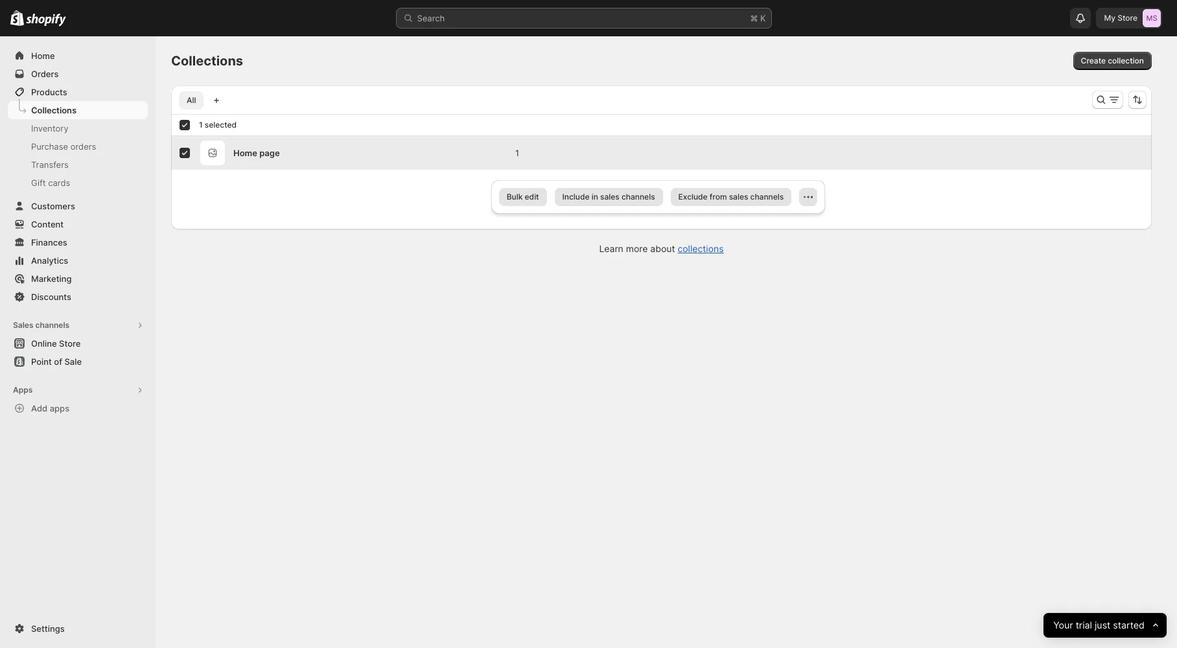 Task type: vqa. For each thing, say whether or not it's contained in the screenshot.
Finances
yes



Task type: locate. For each thing, give the bounding box(es) containing it.
k
[[761, 13, 766, 23]]

1 horizontal spatial home
[[233, 148, 257, 158]]

home left page
[[233, 148, 257, 158]]

1 horizontal spatial 1
[[516, 148, 520, 158]]

1 left selected
[[199, 120, 203, 130]]

point of sale link
[[8, 353, 148, 371]]

channels right from
[[751, 192, 784, 202]]

all
[[187, 95, 196, 105]]

exclude from sales channels
[[679, 192, 784, 202]]

add apps
[[31, 403, 69, 414]]

1 vertical spatial 1
[[516, 148, 520, 158]]

1 horizontal spatial store
[[1118, 13, 1138, 23]]

orders
[[31, 69, 59, 79]]

from
[[710, 192, 727, 202]]

1 vertical spatial home
[[233, 148, 257, 158]]

0 horizontal spatial channels
[[35, 320, 69, 330]]

1 vertical spatial collections
[[31, 105, 77, 115]]

home page link
[[233, 148, 280, 158]]

my store image
[[1143, 9, 1162, 27]]

channels right in
[[622, 192, 655, 202]]

bulk edit button
[[499, 188, 547, 206]]

1 horizontal spatial sales
[[729, 192, 749, 202]]

1
[[199, 120, 203, 130], [516, 148, 520, 158]]

1 up bulk
[[516, 148, 520, 158]]

channels for exclude from sales channels
[[751, 192, 784, 202]]

include in sales channels button
[[555, 188, 663, 206]]

create collection
[[1082, 56, 1145, 66]]

page
[[260, 148, 280, 158]]

your trial just started button
[[1044, 614, 1167, 638]]

store
[[1118, 13, 1138, 23], [59, 339, 81, 349]]

2 sales from the left
[[729, 192, 749, 202]]

sale
[[64, 357, 82, 367]]

collections
[[171, 53, 243, 69], [31, 105, 77, 115]]

1 horizontal spatial channels
[[622, 192, 655, 202]]

purchase orders link
[[8, 137, 148, 156]]

⌘
[[751, 13, 758, 23]]

home inside home link
[[31, 51, 55, 61]]

just
[[1095, 620, 1111, 631]]

0 vertical spatial 1
[[199, 120, 203, 130]]

online
[[31, 339, 57, 349]]

point of sale
[[31, 357, 82, 367]]

settings
[[31, 624, 65, 634]]

1 for 1 selected
[[199, 120, 203, 130]]

collections
[[678, 243, 724, 254]]

channels up online store
[[35, 320, 69, 330]]

purchase orders
[[31, 141, 96, 152]]

0 horizontal spatial sales
[[601, 192, 620, 202]]

0 vertical spatial store
[[1118, 13, 1138, 23]]

in
[[592, 192, 599, 202]]

sales for in
[[601, 192, 620, 202]]

collections up inventory
[[31, 105, 77, 115]]

0 vertical spatial home
[[31, 51, 55, 61]]

2 horizontal spatial channels
[[751, 192, 784, 202]]

sales for from
[[729, 192, 749, 202]]

content
[[31, 219, 64, 230]]

add apps button
[[8, 400, 148, 418]]

0 horizontal spatial store
[[59, 339, 81, 349]]

home up orders
[[31, 51, 55, 61]]

bulk edit
[[507, 192, 539, 202]]

of
[[54, 357, 62, 367]]

point
[[31, 357, 52, 367]]

discounts link
[[8, 288, 148, 306]]

sales right from
[[729, 192, 749, 202]]

store inside 'button'
[[59, 339, 81, 349]]

1 selected
[[199, 120, 237, 130]]

0 vertical spatial collections
[[171, 53, 243, 69]]

sales
[[13, 320, 33, 330]]

1 sales from the left
[[601, 192, 620, 202]]

my
[[1105, 13, 1116, 23]]

channels
[[622, 192, 655, 202], [751, 192, 784, 202], [35, 320, 69, 330]]

analytics
[[31, 256, 68, 266]]

home for home page
[[233, 148, 257, 158]]

home
[[31, 51, 55, 61], [233, 148, 257, 158]]

finances
[[31, 237, 67, 248]]

sales right in
[[601, 192, 620, 202]]

orders
[[70, 141, 96, 152]]

0 horizontal spatial home
[[31, 51, 55, 61]]

settings link
[[8, 620, 148, 638]]

sales
[[601, 192, 620, 202], [729, 192, 749, 202]]

collections up all at the top of page
[[171, 53, 243, 69]]

bulk
[[507, 192, 523, 202]]

marketing link
[[8, 270, 148, 288]]

⌘ k
[[751, 13, 766, 23]]

sales channels button
[[8, 316, 148, 335]]

collection
[[1109, 56, 1145, 66]]

shopify image
[[26, 13, 66, 26]]

learn more about collections
[[600, 243, 724, 254]]

transfers link
[[8, 156, 148, 174]]

store right my
[[1118, 13, 1138, 23]]

home page
[[233, 148, 280, 158]]

content link
[[8, 215, 148, 233]]

1 vertical spatial store
[[59, 339, 81, 349]]

create collection link
[[1074, 52, 1152, 70]]

0 horizontal spatial 1
[[199, 120, 203, 130]]

discounts
[[31, 292, 71, 302]]

0 horizontal spatial collections
[[31, 105, 77, 115]]

cards
[[48, 178, 70, 188]]

store up sale
[[59, 339, 81, 349]]

gift cards link
[[8, 174, 148, 192]]

more
[[626, 243, 648, 254]]

apps
[[50, 403, 69, 414]]

point of sale button
[[0, 353, 156, 371]]

transfers
[[31, 160, 69, 170]]



Task type: describe. For each thing, give the bounding box(es) containing it.
store for my store
[[1118, 13, 1138, 23]]

add
[[31, 403, 48, 414]]

inventory
[[31, 123, 69, 134]]

trial
[[1076, 620, 1093, 631]]

marketing
[[31, 274, 72, 284]]

include
[[563, 192, 590, 202]]

apps
[[13, 385, 33, 395]]

exclude from sales channels button
[[671, 188, 792, 206]]

1 for 1
[[516, 148, 520, 158]]

include in sales channels
[[563, 192, 655, 202]]

started
[[1114, 620, 1145, 631]]

learn
[[600, 243, 624, 254]]

purchase
[[31, 141, 68, 152]]

channels for include in sales channels
[[622, 192, 655, 202]]

orders link
[[8, 65, 148, 83]]

my store
[[1105, 13, 1138, 23]]

home link
[[8, 47, 148, 65]]

all button
[[179, 91, 204, 110]]

edit
[[525, 192, 539, 202]]

search
[[417, 13, 445, 23]]

home for home
[[31, 51, 55, 61]]

gift cards
[[31, 178, 70, 188]]

store for online store
[[59, 339, 81, 349]]

sales channels
[[13, 320, 69, 330]]

exclude
[[679, 192, 708, 202]]

apps button
[[8, 381, 148, 400]]

online store
[[31, 339, 81, 349]]

your
[[1054, 620, 1074, 631]]

create
[[1082, 56, 1106, 66]]

about
[[651, 243, 675, 254]]

gift
[[31, 178, 46, 188]]

inventory link
[[8, 119, 148, 137]]

collections link
[[678, 243, 724, 254]]

analytics link
[[8, 252, 148, 270]]

finances link
[[8, 233, 148, 252]]

online store button
[[0, 335, 156, 353]]

products
[[31, 87, 67, 97]]

your trial just started
[[1054, 620, 1145, 631]]

collections link
[[8, 101, 148, 119]]

shopify image
[[10, 10, 24, 26]]

customers link
[[8, 197, 148, 215]]

selected
[[205, 120, 237, 130]]

online store link
[[8, 335, 148, 353]]

products link
[[8, 83, 148, 101]]

customers
[[31, 201, 75, 211]]

1 horizontal spatial collections
[[171, 53, 243, 69]]



